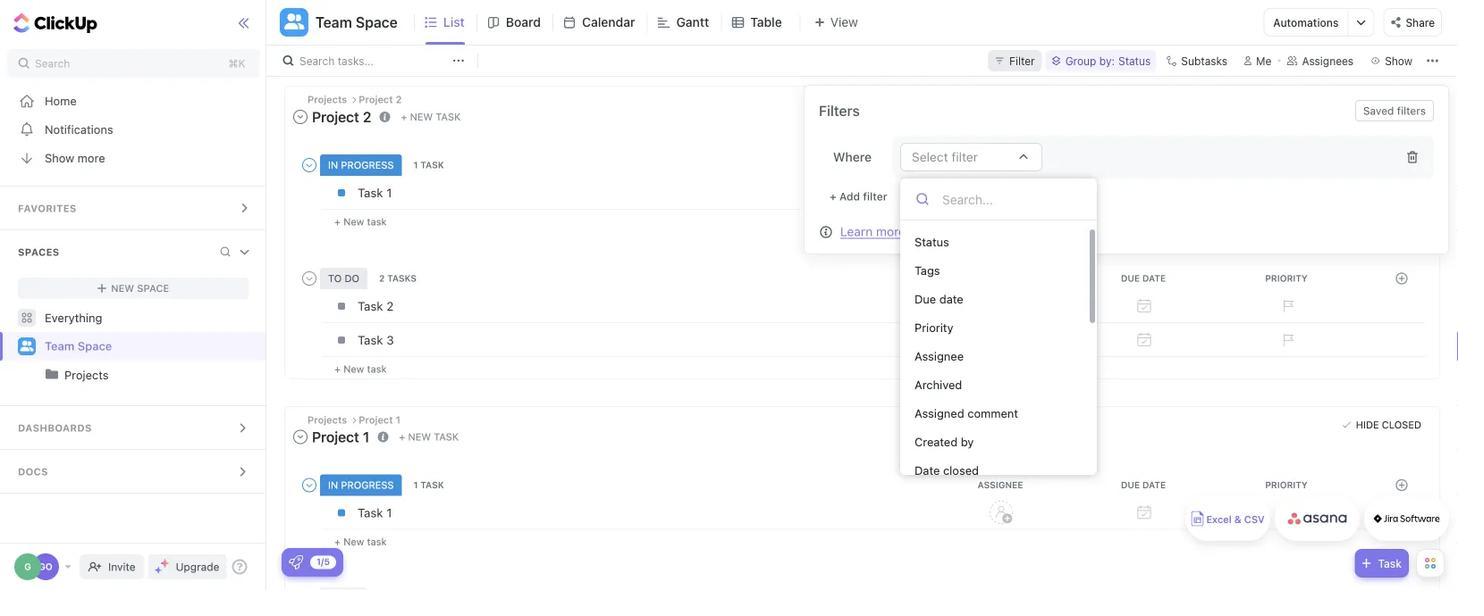 Task type: describe. For each thing, give the bounding box(es) containing it.
created by
[[915, 436, 974, 449]]

table
[[750, 15, 782, 30]]

new down task 1
[[343, 216, 364, 228]]

2 hide closed from the top
[[1356, 420, 1421, 431]]

0 horizontal spatial filters
[[946, 224, 978, 239]]

hide closed button for list info icon
[[1338, 96, 1426, 114]]

+ new task down task 1
[[334, 216, 387, 228]]

date closed
[[915, 464, 979, 478]]

1/5
[[316, 557, 330, 568]]

+ add filter
[[830, 190, 887, 203]]

&
[[1234, 514, 1242, 526]]

assigned comment
[[915, 407, 1018, 421]]

assigned
[[915, 407, 964, 421]]

tags
[[915, 264, 940, 278]]

learn more about filters link
[[840, 224, 978, 239]]

0 vertical spatial filters
[[1397, 105, 1426, 117]]

‎task 1
[[358, 506, 392, 521]]

team for the team space 'link'
[[45, 340, 75, 353]]

due
[[915, 293, 936, 306]]

where
[[833, 150, 872, 164]]

sidebar navigation
[[0, 0, 267, 591]]

Search... text field
[[942, 186, 1082, 213]]

assignee
[[915, 350, 964, 363]]

new inside sidebar 'navigation'
[[111, 283, 134, 295]]

home
[[45, 94, 77, 108]]

task 2 link
[[353, 291, 925, 322]]

more for learn
[[876, 224, 906, 239]]

filter button
[[988, 50, 1042, 72]]

1 for ‎task 1
[[386, 506, 392, 521]]

onboarding checklist button element
[[289, 556, 303, 570]]

notifications link
[[0, 115, 267, 144]]

3
[[386, 333, 394, 348]]

+ new task right list info image
[[399, 432, 459, 443]]

team space button
[[308, 3, 398, 42]]

automations
[[1273, 16, 1339, 29]]

learn more about filters
[[840, 224, 978, 239]]

calendar
[[582, 15, 635, 30]]

saved filters
[[1363, 105, 1426, 117]]

0 vertical spatial closed
[[1382, 99, 1421, 110]]

saved
[[1363, 105, 1394, 117]]

share
[[1406, 16, 1435, 29]]

space for team space button
[[356, 14, 398, 31]]

dashboards
[[18, 423, 92, 434]]

team space for team space button
[[316, 14, 398, 31]]

task 2
[[358, 299, 394, 314]]

due date
[[915, 293, 963, 306]]

search for search
[[35, 57, 70, 70]]

hide closed button for list info image
[[1338, 416, 1426, 434]]

task 3
[[358, 333, 394, 348]]

search tasks...
[[299, 55, 374, 67]]

status
[[915, 236, 949, 249]]

+ new task down ‎task
[[334, 537, 387, 548]]

learn
[[840, 224, 873, 239]]

task down task 1
[[367, 216, 387, 228]]

Search tasks... text field
[[299, 48, 448, 73]]

everything
[[45, 312, 102, 325]]

excel & csv
[[1206, 514, 1265, 526]]

new right list info icon
[[410, 111, 433, 123]]

task 1
[[358, 186, 392, 200]]

list info image
[[379, 112, 390, 122]]

share button
[[1383, 8, 1442, 37]]

2 hide from the top
[[1356, 420, 1379, 431]]

team space for the team space 'link'
[[45, 340, 112, 353]]

select
[[912, 150, 948, 164]]

archived
[[915, 379, 962, 392]]

board link
[[506, 0, 548, 45]]

list
[[443, 15, 465, 30]]

2 projects link from the left
[[64, 361, 251, 390]]

‎task 1 link
[[353, 498, 925, 529]]

home link
[[0, 87, 267, 115]]

excel & csv link
[[1185, 497, 1270, 542]]

board
[[506, 15, 541, 30]]

filter
[[1009, 55, 1035, 67]]



Task type: locate. For each thing, give the bounding box(es) containing it.
0 horizontal spatial search
[[35, 57, 70, 70]]

table link
[[750, 0, 789, 45]]

1 horizontal spatial team space
[[316, 14, 398, 31]]

0 vertical spatial filter
[[952, 150, 978, 164]]

2 hide closed button from the top
[[1338, 416, 1426, 434]]

date
[[915, 464, 940, 478]]

space up projects
[[78, 340, 112, 353]]

1 vertical spatial hide
[[1356, 420, 1379, 431]]

0 vertical spatial 1
[[386, 186, 392, 200]]

team space inside button
[[316, 14, 398, 31]]

onboarding checklist button image
[[289, 556, 303, 570]]

hide
[[1356, 99, 1379, 110], [1356, 420, 1379, 431]]

1 vertical spatial hide closed button
[[1338, 416, 1426, 434]]

space up search tasks... text field
[[356, 14, 398, 31]]

+ new task down task 3
[[334, 364, 387, 375]]

filters right saved
[[1397, 105, 1426, 117]]

task for task 3
[[358, 333, 383, 348]]

more down notifications
[[78, 152, 105, 165]]

created
[[915, 436, 958, 449]]

0 vertical spatial hide
[[1356, 99, 1379, 110]]

excel
[[1206, 514, 1232, 526]]

invite
[[108, 561, 136, 574]]

notifications
[[45, 123, 113, 136]]

2 vertical spatial closed
[[943, 464, 979, 478]]

0 vertical spatial team
[[316, 14, 352, 31]]

task for task 2
[[358, 299, 383, 314]]

team space up tasks...
[[316, 14, 398, 31]]

1 right ‎task
[[386, 506, 392, 521]]

me
[[1256, 55, 1272, 67]]

2 1 from the top
[[386, 506, 392, 521]]

team for team space button
[[316, 14, 352, 31]]

add
[[839, 190, 860, 203]]

more right learn
[[876, 224, 906, 239]]

1 1 from the top
[[386, 186, 392, 200]]

task down task 3
[[367, 364, 387, 375]]

upgrade link
[[148, 555, 227, 580]]

0 horizontal spatial team
[[45, 340, 75, 353]]

list link
[[443, 0, 472, 45]]

filter right select
[[952, 150, 978, 164]]

1 vertical spatial closed
[[1382, 420, 1421, 431]]

calendar link
[[582, 0, 642, 45]]

closed
[[1382, 99, 1421, 110], [1382, 420, 1421, 431], [943, 464, 979, 478]]

select filter button
[[900, 143, 1042, 172]]

favorites
[[18, 203, 77, 215]]

assignees button
[[1279, 50, 1362, 72]]

filter right add
[[863, 190, 887, 203]]

search for search tasks...
[[299, 55, 335, 67]]

1 down list info icon
[[386, 186, 392, 200]]

comment
[[967, 407, 1018, 421]]

0 vertical spatial team space
[[316, 14, 398, 31]]

upgrade
[[176, 561, 219, 574]]

1 horizontal spatial team
[[316, 14, 352, 31]]

automations button
[[1264, 9, 1348, 36]]

hide closed
[[1356, 99, 1421, 110], [1356, 420, 1421, 431]]

‎task
[[358, 506, 383, 521]]

assignees
[[1302, 55, 1354, 67]]

team
[[316, 14, 352, 31], [45, 340, 75, 353]]

about
[[909, 224, 942, 239]]

0 vertical spatial hide closed button
[[1338, 96, 1426, 114]]

task inside task 2 link
[[358, 299, 383, 314]]

filters right the "about"
[[946, 224, 978, 239]]

team space link
[[45, 333, 251, 361]]

0 vertical spatial space
[[356, 14, 398, 31]]

by
[[961, 436, 974, 449]]

task for task 1
[[358, 186, 383, 200]]

team inside 'link'
[[45, 340, 75, 353]]

2
[[386, 299, 394, 314]]

new up "everything" link
[[111, 283, 134, 295]]

team inside button
[[316, 14, 352, 31]]

docs
[[18, 467, 48, 478]]

favorites button
[[0, 187, 267, 230]]

1 horizontal spatial filters
[[1397, 105, 1426, 117]]

more
[[78, 152, 105, 165], [876, 224, 906, 239]]

new down task 3
[[343, 364, 364, 375]]

tasks...
[[338, 55, 374, 67]]

csv
[[1244, 514, 1265, 526]]

task inside task 3 'link'
[[358, 333, 383, 348]]

task 1 link
[[353, 178, 925, 208]]

1 vertical spatial space
[[137, 283, 169, 295]]

+ new task right list info icon
[[401, 111, 461, 123]]

1 horizontal spatial search
[[299, 55, 335, 67]]

1 vertical spatial 1
[[386, 506, 392, 521]]

1 vertical spatial hide closed
[[1356, 420, 1421, 431]]

show more
[[45, 152, 105, 165]]

everything link
[[0, 304, 267, 333]]

space up "everything" link
[[137, 283, 169, 295]]

1 hide from the top
[[1356, 99, 1379, 110]]

team down everything
[[45, 340, 75, 353]]

0 vertical spatial more
[[78, 152, 105, 165]]

1 vertical spatial team space
[[45, 340, 112, 353]]

date
[[939, 293, 963, 306]]

team space inside 'link'
[[45, 340, 112, 353]]

task
[[358, 186, 383, 200], [358, 299, 383, 314], [358, 333, 383, 348], [1378, 558, 1402, 570]]

projects
[[64, 369, 109, 382]]

team space down everything
[[45, 340, 112, 353]]

task down ‎task 1
[[367, 537, 387, 548]]

0 horizontal spatial more
[[78, 152, 105, 165]]

0 horizontal spatial filter
[[863, 190, 887, 203]]

1 hide closed from the top
[[1356, 99, 1421, 110]]

1 vertical spatial more
[[876, 224, 906, 239]]

1 vertical spatial filter
[[863, 190, 887, 203]]

select filter
[[912, 150, 978, 164]]

priority
[[915, 321, 953, 335]]

2 vertical spatial space
[[78, 340, 112, 353]]

task right list info icon
[[436, 111, 461, 123]]

new right list info image
[[408, 432, 431, 443]]

0 horizontal spatial space
[[78, 340, 112, 353]]

1 projects link from the left
[[2, 361, 251, 390]]

me button
[[1236, 50, 1279, 72]]

+ new task
[[401, 111, 461, 123], [334, 216, 387, 228], [334, 364, 387, 375], [399, 432, 459, 443], [334, 537, 387, 548]]

0 vertical spatial hide closed
[[1356, 99, 1421, 110]]

1 hide closed button from the top
[[1338, 96, 1426, 114]]

0 horizontal spatial team space
[[45, 340, 112, 353]]

1 for task 1
[[386, 186, 392, 200]]

+
[[401, 111, 407, 123], [830, 190, 837, 203], [334, 216, 341, 228], [334, 364, 341, 375], [399, 432, 405, 443], [334, 537, 341, 548]]

filters
[[1397, 105, 1426, 117], [946, 224, 978, 239]]

search
[[299, 55, 335, 67], [35, 57, 70, 70]]

search inside sidebar 'navigation'
[[35, 57, 70, 70]]

space for the team space 'link'
[[78, 340, 112, 353]]

new down ‎task
[[343, 537, 364, 548]]

new space
[[111, 283, 169, 295]]

team up search tasks...
[[316, 14, 352, 31]]

1 horizontal spatial space
[[137, 283, 169, 295]]

gantt
[[676, 15, 709, 30]]

search up home
[[35, 57, 70, 70]]

task
[[436, 111, 461, 123], [367, 216, 387, 228], [367, 364, 387, 375], [434, 432, 459, 443], [367, 537, 387, 548]]

hide closed button
[[1338, 96, 1426, 114], [1338, 416, 1426, 434]]

team space
[[316, 14, 398, 31], [45, 340, 112, 353]]

more for show
[[78, 152, 105, 165]]

⌘k
[[228, 57, 245, 70]]

1 horizontal spatial more
[[876, 224, 906, 239]]

gantt link
[[676, 0, 716, 45]]

filter
[[952, 150, 978, 164], [863, 190, 887, 203]]

1
[[386, 186, 392, 200], [386, 506, 392, 521]]

filter inside dropdown button
[[952, 150, 978, 164]]

1 vertical spatial team
[[45, 340, 75, 353]]

search left tasks...
[[299, 55, 335, 67]]

space
[[356, 14, 398, 31], [137, 283, 169, 295], [78, 340, 112, 353]]

1 horizontal spatial filter
[[952, 150, 978, 164]]

task 3 link
[[353, 325, 925, 356]]

2 horizontal spatial space
[[356, 14, 398, 31]]

space inside button
[[356, 14, 398, 31]]

task right list info image
[[434, 432, 459, 443]]

1 vertical spatial filters
[[946, 224, 978, 239]]

show
[[45, 152, 74, 165]]

list info image
[[378, 432, 388, 443]]

user group image
[[20, 341, 34, 352]]

task inside task 1 link
[[358, 186, 383, 200]]

more inside sidebar 'navigation'
[[78, 152, 105, 165]]

space inside 'link'
[[78, 340, 112, 353]]



Task type: vqa. For each thing, say whether or not it's contained in the screenshot.
&
yes



